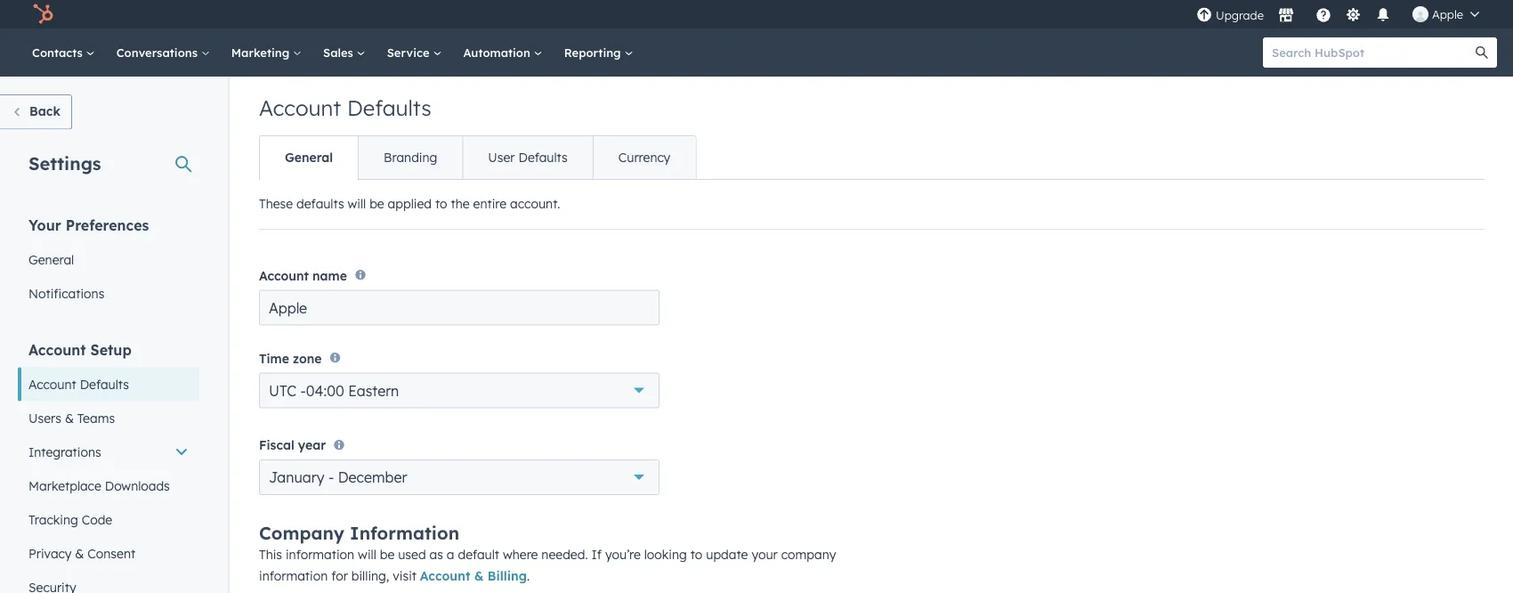 Task type: vqa. For each thing, say whether or not it's contained in the screenshot.
update
yes



Task type: describe. For each thing, give the bounding box(es) containing it.
january
[[269, 468, 325, 486]]

account left setup
[[28, 341, 86, 358]]

your preferences element
[[18, 215, 199, 310]]

tracking code
[[28, 512, 112, 527]]

& for billing
[[474, 568, 484, 584]]

1 vertical spatial information
[[259, 568, 328, 584]]

marketplace
[[28, 478, 101, 493]]

settings link
[[1343, 5, 1365, 24]]

Search HubSpot search field
[[1264, 37, 1482, 68]]

menu containing apple
[[1195, 0, 1492, 28]]

eastern
[[348, 382, 399, 400]]

default
[[458, 547, 500, 562]]

integrations
[[28, 444, 101, 459]]

account name
[[259, 267, 347, 283]]

user
[[488, 150, 515, 165]]

looking
[[644, 547, 687, 562]]

account left name
[[259, 267, 309, 283]]

consent
[[88, 545, 135, 561]]

information
[[350, 522, 460, 544]]

marketing link
[[221, 28, 313, 77]]

as
[[430, 547, 443, 562]]

you're
[[605, 547, 641, 562]]

back link
[[0, 94, 72, 130]]

conversations link
[[106, 28, 221, 77]]

privacy & consent link
[[18, 537, 199, 570]]

privacy
[[28, 545, 72, 561]]

service link
[[376, 28, 453, 77]]

privacy & consent
[[28, 545, 135, 561]]

general for account
[[285, 150, 333, 165]]

preferences
[[66, 216, 149, 234]]

04:00
[[306, 382, 344, 400]]

help image
[[1316, 8, 1332, 24]]

1 horizontal spatial account defaults
[[259, 94, 432, 121]]

users
[[28, 410, 61, 426]]

- for 04:00
[[301, 382, 306, 400]]

will for defaults
[[348, 196, 366, 211]]

these defaults will be applied to the entire account.
[[259, 196, 561, 211]]

account.
[[510, 196, 561, 211]]

time
[[259, 351, 289, 366]]

where
[[503, 547, 538, 562]]

account & billing .
[[420, 568, 530, 584]]

integrations button
[[18, 435, 199, 469]]

for
[[331, 568, 348, 584]]

needed.
[[542, 547, 588, 562]]

notifications image
[[1376, 8, 1392, 24]]

sales link
[[313, 28, 376, 77]]

teams
[[77, 410, 115, 426]]

account defaults inside account setup element
[[28, 376, 129, 392]]

to inside this information will be used as a default where needed. if you're looking to update your company information for billing, visit
[[691, 547, 703, 562]]

a
[[447, 547, 455, 562]]

users & teams link
[[18, 401, 199, 435]]

applied
[[388, 196, 432, 211]]

account setup element
[[18, 340, 199, 593]]

setup
[[90, 341, 132, 358]]

hubspot image
[[32, 4, 53, 25]]

utc
[[269, 382, 297, 400]]

your
[[752, 547, 778, 562]]

branding link
[[358, 136, 462, 179]]

currency
[[619, 150, 671, 165]]

account down a at the left of the page
[[420, 568, 471, 584]]

december
[[338, 468, 407, 486]]

year
[[298, 437, 326, 453]]

general for your
[[28, 252, 74, 267]]

account defaults link
[[18, 367, 199, 401]]

conversations
[[116, 45, 201, 60]]

hubspot link
[[21, 4, 67, 25]]

be for applied
[[370, 196, 384, 211]]

settings
[[28, 152, 101, 174]]

these
[[259, 196, 293, 211]]

apple button
[[1402, 0, 1491, 28]]

january - december button
[[259, 460, 660, 495]]



Task type: locate. For each thing, give the bounding box(es) containing it.
account
[[259, 94, 341, 121], [259, 267, 309, 283], [28, 341, 86, 358], [28, 376, 76, 392], [420, 568, 471, 584]]

2 horizontal spatial defaults
[[519, 150, 568, 165]]

1 vertical spatial account defaults
[[28, 376, 129, 392]]

1 vertical spatial general
[[28, 252, 74, 267]]

notifications button
[[1369, 0, 1399, 28]]

be inside this information will be used as a default where needed. if you're looking to update your company information for billing, visit
[[380, 547, 395, 562]]

tracking code link
[[18, 503, 199, 537]]

utc -04:00 eastern button
[[259, 373, 660, 408]]

0 horizontal spatial to
[[435, 196, 448, 211]]

user defaults link
[[462, 136, 593, 179]]

will up billing,
[[358, 547, 377, 562]]

service
[[387, 45, 433, 60]]

be
[[370, 196, 384, 211], [380, 547, 395, 562]]

name
[[313, 267, 347, 283]]

reporting
[[564, 45, 625, 60]]

0 horizontal spatial &
[[65, 410, 74, 426]]

downloads
[[105, 478, 170, 493]]

zone
[[293, 351, 322, 366]]

will inside this information will be used as a default where needed. if you're looking to update your company information for billing, visit
[[358, 547, 377, 562]]

information
[[286, 547, 355, 562], [259, 568, 328, 584]]

0 vertical spatial general
[[285, 150, 333, 165]]

general link for defaults
[[260, 136, 358, 179]]

upgrade
[[1216, 8, 1264, 23]]

update
[[706, 547, 748, 562]]

reporting link
[[554, 28, 644, 77]]

defaults inside account setup element
[[80, 376, 129, 392]]

the
[[451, 196, 470, 211]]

information down this
[[259, 568, 328, 584]]

company information
[[259, 522, 460, 544]]

tracking
[[28, 512, 78, 527]]

account setup
[[28, 341, 132, 358]]

to left 'the'
[[435, 196, 448, 211]]

be for used
[[380, 547, 395, 562]]

general link up defaults
[[260, 136, 358, 179]]

0 vertical spatial &
[[65, 410, 74, 426]]

automation link
[[453, 28, 554, 77]]

general down your
[[28, 252, 74, 267]]

account & billing link
[[420, 568, 527, 584]]

your preferences
[[28, 216, 149, 234]]

1 horizontal spatial to
[[691, 547, 703, 562]]

your
[[28, 216, 61, 234]]

0 horizontal spatial general
[[28, 252, 74, 267]]

1 horizontal spatial general
[[285, 150, 333, 165]]

general link for preferences
[[18, 243, 199, 276]]

this
[[259, 547, 282, 562]]

january - december
[[269, 468, 407, 486]]

0 vertical spatial defaults
[[347, 94, 432, 121]]

if
[[592, 547, 602, 562]]

defaults for user defaults link
[[519, 150, 568, 165]]

0 horizontal spatial -
[[301, 382, 306, 400]]

account defaults down account setup
[[28, 376, 129, 392]]

will
[[348, 196, 366, 211], [358, 547, 377, 562]]

0 horizontal spatial account defaults
[[28, 376, 129, 392]]

1 vertical spatial -
[[328, 468, 334, 486]]

user defaults
[[488, 150, 568, 165]]

billing,
[[352, 568, 389, 584]]

marketing
[[231, 45, 293, 60]]

0 horizontal spatial general link
[[18, 243, 199, 276]]

2 vertical spatial defaults
[[80, 376, 129, 392]]

notifications link
[[18, 276, 199, 310]]

& down the default
[[474, 568, 484, 584]]

company
[[259, 522, 345, 544]]

account down marketing link
[[259, 94, 341, 121]]

navigation containing general
[[259, 135, 697, 180]]

account up users
[[28, 376, 76, 392]]

0 vertical spatial will
[[348, 196, 366, 211]]

- inside popup button
[[301, 382, 306, 400]]

users & teams
[[28, 410, 115, 426]]

1 horizontal spatial &
[[75, 545, 84, 561]]

be left used
[[380, 547, 395, 562]]

search button
[[1467, 37, 1498, 68]]

to left update in the left bottom of the page
[[691, 547, 703, 562]]

general inside "your preferences" element
[[28, 252, 74, 267]]

general inside navigation
[[285, 150, 333, 165]]

- right utc
[[301, 382, 306, 400]]

upgrade image
[[1197, 8, 1213, 24]]

information down company
[[286, 547, 355, 562]]

0 vertical spatial -
[[301, 382, 306, 400]]

will for information
[[358, 547, 377, 562]]

fiscal
[[259, 437, 294, 453]]

1 horizontal spatial -
[[328, 468, 334, 486]]

account defaults down sales "link"
[[259, 94, 432, 121]]

& for teams
[[65, 410, 74, 426]]

marketplace downloads
[[28, 478, 170, 493]]

apple
[[1433, 7, 1464, 21]]

- inside popup button
[[328, 468, 334, 486]]

general link
[[260, 136, 358, 179], [18, 243, 199, 276]]

0 horizontal spatial defaults
[[80, 376, 129, 392]]

0 vertical spatial general link
[[260, 136, 358, 179]]

1 horizontal spatial general link
[[260, 136, 358, 179]]

contacts link
[[21, 28, 106, 77]]

- right 'january'
[[328, 468, 334, 486]]

currency link
[[593, 136, 696, 179]]

search image
[[1476, 46, 1489, 59]]

used
[[398, 547, 426, 562]]

& right users
[[65, 410, 74, 426]]

0 vertical spatial be
[[370, 196, 384, 211]]

2 vertical spatial &
[[474, 568, 484, 584]]

defaults up branding
[[347, 94, 432, 121]]

1 vertical spatial defaults
[[519, 150, 568, 165]]

menu
[[1195, 0, 1492, 28]]

settings image
[[1346, 8, 1362, 24]]

account defaults
[[259, 94, 432, 121], [28, 376, 129, 392]]

1 vertical spatial &
[[75, 545, 84, 561]]

code
[[82, 512, 112, 527]]

notifications
[[28, 285, 105, 301]]

2 horizontal spatial &
[[474, 568, 484, 584]]

sales
[[323, 45, 357, 60]]

1 vertical spatial to
[[691, 547, 703, 562]]

contacts
[[32, 45, 86, 60]]

this information will be used as a default where needed. if you're looking to update your company information for billing, visit
[[259, 547, 837, 584]]

1 horizontal spatial defaults
[[347, 94, 432, 121]]

fiscal year
[[259, 437, 326, 453]]

company
[[782, 547, 837, 562]]

visit
[[393, 568, 417, 584]]

navigation
[[259, 135, 697, 180]]

& right privacy
[[75, 545, 84, 561]]

defaults up users & teams link
[[80, 376, 129, 392]]

utc -04:00 eastern
[[269, 382, 399, 400]]

marketplace downloads link
[[18, 469, 199, 503]]

be left applied
[[370, 196, 384, 211]]

automation
[[463, 45, 534, 60]]

branding
[[384, 150, 438, 165]]

.
[[527, 568, 530, 584]]

marketplaces button
[[1268, 0, 1305, 28]]

back
[[29, 103, 60, 119]]

defaults for account defaults link on the left bottom
[[80, 376, 129, 392]]

&
[[65, 410, 74, 426], [75, 545, 84, 561], [474, 568, 484, 584]]

1 vertical spatial be
[[380, 547, 395, 562]]

Account name text field
[[259, 290, 660, 325]]

- for december
[[328, 468, 334, 486]]

& for consent
[[75, 545, 84, 561]]

entire
[[473, 196, 507, 211]]

1 vertical spatial general link
[[18, 243, 199, 276]]

billing
[[488, 568, 527, 584]]

0 vertical spatial information
[[286, 547, 355, 562]]

general link down preferences
[[18, 243, 199, 276]]

-
[[301, 382, 306, 400], [328, 468, 334, 486]]

general up defaults
[[285, 150, 333, 165]]

0 vertical spatial to
[[435, 196, 448, 211]]

marketplaces image
[[1279, 8, 1295, 24]]

time zone
[[259, 351, 322, 366]]

1 vertical spatial will
[[358, 547, 377, 562]]

defaults
[[297, 196, 344, 211]]

help button
[[1309, 0, 1339, 28]]

defaults right user
[[519, 150, 568, 165]]

will right defaults
[[348, 196, 366, 211]]

bob builder image
[[1413, 6, 1429, 22]]

0 vertical spatial account defaults
[[259, 94, 432, 121]]



